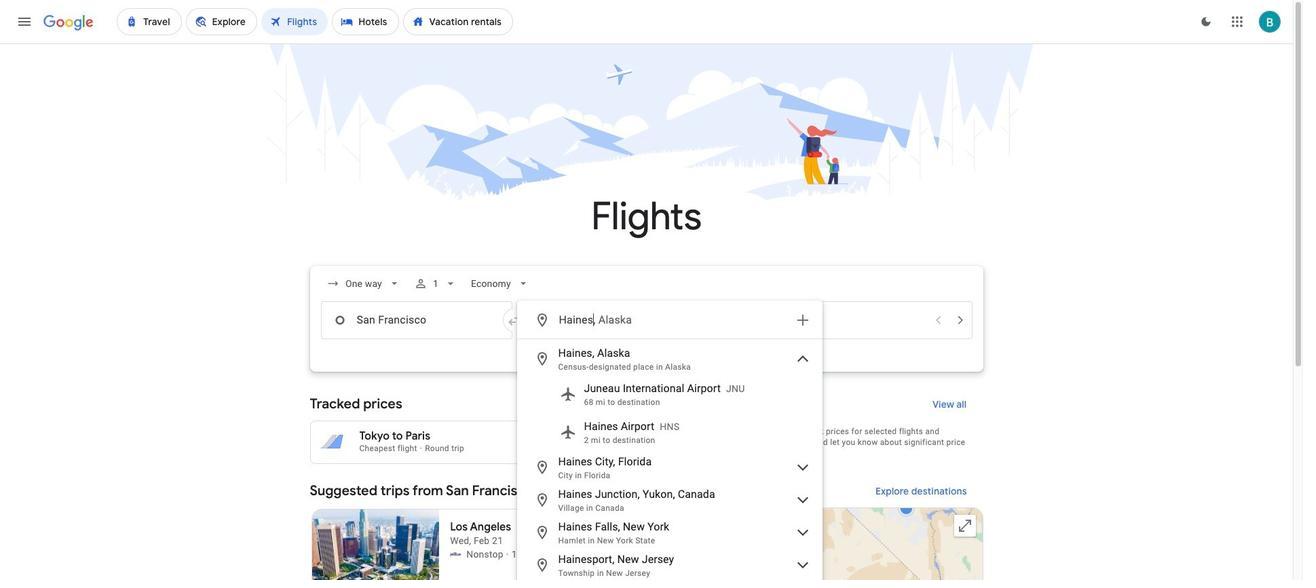 Task type: describe. For each thing, give the bounding box(es) containing it.
juneau international airport (jnu) option
[[517, 375, 822, 413]]

main menu image
[[16, 14, 33, 30]]

Departure text field
[[752, 302, 926, 339]]

tracked prices region
[[310, 388, 983, 464]]

haines, alaska option
[[517, 343, 822, 375]]

toggle nearby airports for hainesport, new jersey image
[[794, 557, 811, 573]]

878 US dollars text field
[[608, 442, 629, 453]]

toggle nearby airports for haines, alaska image
[[794, 351, 811, 367]]

46 US dollars text field
[[603, 579, 620, 580]]

jetblue image
[[450, 549, 461, 560]]

toggle nearby airports for haines junction, yukon, canada image
[[794, 492, 811, 508]]



Task type: locate. For each thing, give the bounding box(es) containing it.
toggle nearby airports for haines city, florida image
[[794, 459, 811, 476]]

suggested trips from san francisco region
[[310, 475, 983, 580]]

 image
[[506, 548, 509, 561]]

enter your destination dialog
[[517, 301, 822, 580]]

 image inside suggested trips from san francisco region
[[506, 548, 509, 561]]

 image
[[420, 444, 422, 453]]

haines junction, yukon, canada option
[[517, 484, 822, 516]]

Where else? text field
[[558, 304, 786, 337]]

list box
[[517, 339, 822, 580]]

haines falls, new york option
[[517, 516, 822, 549]]

None text field
[[321, 301, 512, 339]]

Flight search field
[[299, 266, 994, 580]]

hainesport, new jersey option
[[517, 549, 822, 580]]

777 US dollars text field
[[605, 430, 629, 443]]

haines city, florida option
[[517, 451, 822, 484]]

 image inside tracked prices region
[[420, 444, 422, 453]]

None field
[[321, 271, 406, 296], [466, 271, 535, 296], [321, 271, 406, 296], [466, 271, 535, 296]]

haines airport (hns) option
[[517, 413, 822, 451]]

toggle nearby airports for haines falls, new york image
[[794, 525, 811, 541]]

change appearance image
[[1190, 5, 1222, 38]]

none text field inside flight search field
[[321, 301, 512, 339]]

destination, select multiple airports image
[[794, 312, 811, 328]]

list box inside enter your destination dialog
[[517, 339, 822, 580]]



Task type: vqa. For each thing, say whether or not it's contained in the screenshot.
first and from right
no



